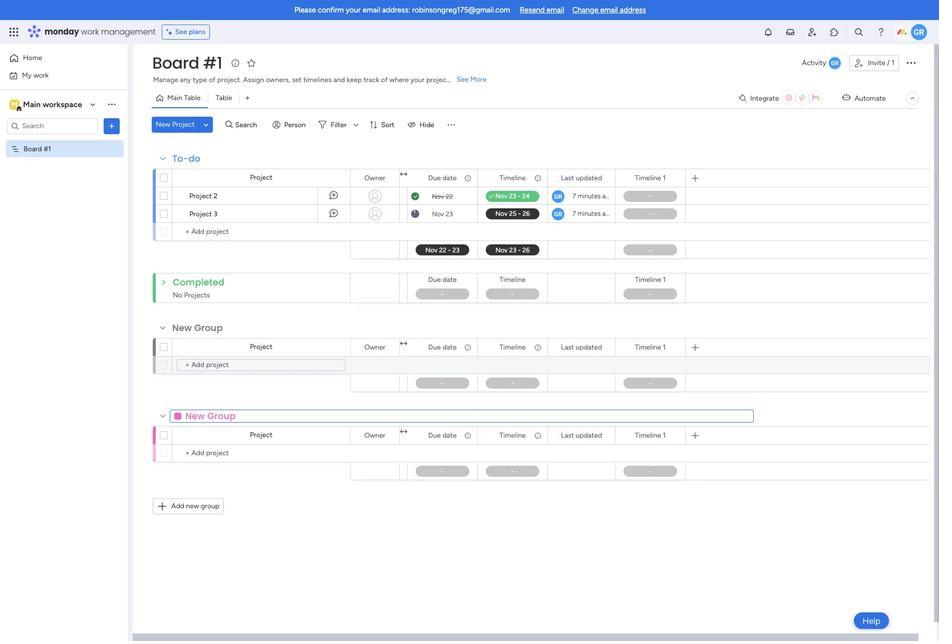 Task type: describe. For each thing, give the bounding box(es) containing it.
change email address
[[573, 6, 646, 15]]

workspace options image
[[107, 99, 117, 109]]

3 timeline field from the top
[[497, 342, 528, 353]]

updated for to-do
[[576, 174, 602, 182]]

1 inside button
[[892, 59, 895, 67]]

2 due date from the top
[[428, 276, 457, 284]]

workspace
[[43, 99, 82, 109]]

2 table from the left
[[216, 94, 232, 102]]

/
[[888, 59, 890, 67]]

resend email link
[[520, 6, 565, 15]]

owners,
[[266, 76, 290, 84]]

23
[[446, 210, 453, 218]]

last for to-do
[[561, 174, 574, 182]]

2
[[214, 192, 218, 200]]

resend email
[[520, 6, 565, 15]]

1 v2 expand column image from the top
[[400, 170, 407, 179]]

nov 22
[[432, 193, 453, 200]]

timeline 1 for second "timeline 1" field from the bottom
[[635, 343, 666, 352]]

Completed field
[[170, 276, 227, 289]]

2 timeline 1 field from the top
[[633, 275, 669, 286]]

and
[[334, 76, 345, 84]]

keep
[[347, 76, 362, 84]]

see plans
[[175, 28, 206, 36]]

add
[[171, 502, 184, 511]]

1 horizontal spatial board
[[152, 52, 199, 74]]

greg robinson image
[[911, 24, 927, 40]]

main table
[[167, 94, 201, 102]]

nov for project 2
[[432, 193, 444, 200]]

2 7 from the top
[[573, 210, 576, 217]]

integrate
[[751, 94, 779, 102]]

manage
[[153, 76, 178, 84]]

2 due from the top
[[428, 276, 441, 284]]

board #1 inside board #1 'list box'
[[24, 145, 51, 153]]

new project
[[156, 120, 195, 129]]

group
[[194, 322, 223, 334]]

my work button
[[6, 67, 108, 83]]

monday
[[45, 26, 79, 38]]

invite / 1 button
[[850, 55, 899, 71]]

3 timeline 1 field from the top
[[633, 342, 669, 353]]

last updated for new group
[[561, 343, 602, 352]]

activity button
[[798, 55, 846, 71]]

add new group
[[171, 502, 220, 511]]

see more
[[457, 75, 487, 84]]

timeline 1 for 1st "timeline 1" field from the top of the page
[[635, 174, 666, 182]]

2 timeline field from the top
[[497, 275, 528, 286]]

last updated field for to-do
[[559, 173, 605, 184]]

v2 expand column image for timeline
[[400, 340, 407, 348]]

1 for 2nd "timeline 1" field from the top
[[663, 276, 666, 284]]

project 3
[[189, 210, 218, 218]]

options image
[[107, 121, 117, 131]]

3 updated from the top
[[576, 431, 602, 440]]

2 ago from the top
[[603, 210, 613, 217]]

home button
[[6, 50, 108, 66]]

completed
[[173, 276, 225, 289]]

my
[[22, 71, 32, 79]]

1 7 from the top
[[573, 192, 576, 200]]

dapulse checkmark sign image
[[489, 191, 494, 203]]

Board #1 field
[[150, 52, 225, 74]]

workspace image
[[10, 99, 20, 110]]

2 7 minutes ago from the top
[[573, 210, 613, 217]]

due date field for timeline
[[426, 173, 459, 184]]

notifications image
[[764, 27, 774, 37]]

where
[[390, 76, 409, 84]]

4 timeline field from the top
[[497, 430, 528, 441]]

nov for project 3
[[432, 210, 444, 218]]

main for main table
[[167, 94, 182, 102]]

inbox image
[[786, 27, 796, 37]]

work for monday
[[81, 26, 99, 38]]

0 horizontal spatial your
[[346, 6, 361, 15]]

v2 done deadline image
[[411, 192, 419, 201]]

to-
[[172, 152, 189, 165]]

help button
[[854, 613, 889, 629]]

invite
[[868, 59, 886, 67]]

2 owner field from the top
[[362, 342, 388, 353]]

updated for new group
[[576, 343, 602, 352]]

home
[[23, 54, 42, 62]]

options image
[[905, 56, 917, 69]]

1 table from the left
[[184, 94, 201, 102]]

table button
[[208, 90, 240, 106]]

1 ago from the top
[[603, 192, 613, 200]]

confirm
[[318, 6, 344, 15]]

see more link
[[456, 75, 488, 85]]

project.
[[217, 76, 242, 84]]

due for timeline
[[428, 174, 441, 182]]

1 owner field from the top
[[362, 173, 388, 184]]

0 vertical spatial board #1
[[152, 52, 222, 74]]

my work
[[22, 71, 49, 79]]

Search field
[[233, 118, 263, 132]]

email for resend email
[[547, 6, 565, 15]]

date for timeline
[[443, 174, 457, 182]]

1 7 minutes ago from the top
[[573, 192, 613, 200]]

column information image for owner
[[464, 343, 472, 352]]

last updated field for new group
[[559, 342, 605, 353]]

new project button
[[152, 117, 199, 133]]

invite members image
[[808, 27, 818, 37]]

see for see plans
[[175, 28, 187, 36]]

please
[[295, 6, 316, 15]]

angle down image
[[204, 121, 209, 129]]

due date field for timeline 1
[[426, 430, 459, 441]]

column information image for timeline
[[464, 174, 472, 182]]

monday work management
[[45, 26, 156, 38]]

1 horizontal spatial your
[[411, 76, 425, 84]]

timelines
[[304, 76, 332, 84]]

#1 inside board #1 'list box'
[[44, 145, 51, 153]]

1 for 1st "timeline 1" field from the top of the page
[[663, 174, 666, 182]]

automate
[[855, 94, 886, 102]]

any
[[180, 76, 191, 84]]

2 of from the left
[[381, 76, 388, 84]]

filter
[[331, 121, 347, 129]]



Task type: locate. For each thing, give the bounding box(es) containing it.
assign
[[243, 76, 264, 84]]

sort button
[[365, 117, 401, 133]]

hide button
[[404, 117, 441, 133]]

email left address:
[[363, 6, 380, 15]]

due for timeline 1
[[428, 431, 441, 440]]

1 timeline field from the top
[[497, 173, 528, 184]]

main down manage
[[167, 94, 182, 102]]

2 nov from the top
[[432, 210, 444, 218]]

email for change email address
[[601, 6, 618, 15]]

1 vertical spatial work
[[33, 71, 49, 79]]

3 owner field from the top
[[362, 430, 388, 441]]

board #1 up "any"
[[152, 52, 222, 74]]

activity
[[802, 59, 827, 67]]

1 vertical spatial nov
[[432, 210, 444, 218]]

0 horizontal spatial board #1
[[24, 145, 51, 153]]

stands.
[[451, 76, 473, 84]]

last updated
[[561, 174, 602, 182], [561, 343, 602, 352], [561, 431, 602, 440]]

1 horizontal spatial #1
[[203, 52, 222, 74]]

board inside 'list box'
[[24, 145, 42, 153]]

0 horizontal spatial new
[[156, 120, 171, 129]]

0 horizontal spatial see
[[175, 28, 187, 36]]

new inside button
[[156, 120, 171, 129]]

1 timeline 1 field from the top
[[633, 173, 669, 184]]

1 due from the top
[[428, 174, 441, 182]]

0 vertical spatial ago
[[603, 192, 613, 200]]

1 horizontal spatial board #1
[[152, 52, 222, 74]]

2 last updated from the top
[[561, 343, 602, 352]]

manage any type of project. assign owners, set timelines and keep track of where your project stands.
[[153, 76, 473, 84]]

column information image for timeline 1
[[464, 432, 472, 440]]

0 vertical spatial work
[[81, 26, 99, 38]]

project
[[427, 76, 449, 84]]

robinsongreg175@gmail.com
[[412, 6, 510, 15]]

1 vertical spatial last
[[561, 343, 574, 352]]

main for main workspace
[[23, 99, 41, 109]]

board down "search in workspace" field
[[24, 145, 42, 153]]

add to favorites image
[[246, 58, 256, 68]]

ago
[[603, 192, 613, 200], [603, 210, 613, 217]]

3 last from the top
[[561, 431, 574, 440]]

your
[[346, 6, 361, 15], [411, 76, 425, 84]]

0 horizontal spatial board
[[24, 145, 42, 153]]

1 horizontal spatial new
[[172, 322, 192, 334]]

1 last from the top
[[561, 174, 574, 182]]

board #1 down "search in workspace" field
[[24, 145, 51, 153]]

1 vertical spatial updated
[[576, 343, 602, 352]]

of
[[209, 76, 216, 84], [381, 76, 388, 84]]

New Group field
[[170, 322, 225, 335]]

3 owner from the top
[[365, 431, 386, 440]]

1 vertical spatial last updated
[[561, 343, 602, 352]]

1 vertical spatial board #1
[[24, 145, 51, 153]]

3 timeline 1 from the top
[[635, 343, 666, 352]]

timeline 1 for 4th "timeline 1" field from the top of the page
[[635, 431, 666, 440]]

person
[[284, 121, 306, 129]]

of right "track"
[[381, 76, 388, 84]]

3 date from the top
[[443, 343, 457, 352]]

nov left 23
[[432, 210, 444, 218]]

arrow down image
[[350, 119, 362, 131]]

track
[[364, 76, 380, 84]]

4 due from the top
[[428, 431, 441, 440]]

board #1 list box
[[0, 138, 128, 293]]

due date
[[428, 174, 457, 182], [428, 276, 457, 284], [428, 343, 457, 352], [428, 431, 457, 440]]

2 v2 expand column image from the top
[[400, 340, 407, 348]]

work inside button
[[33, 71, 49, 79]]

main inside button
[[167, 94, 182, 102]]

3
[[214, 210, 218, 218]]

4 due date from the top
[[428, 431, 457, 440]]

your right confirm
[[346, 6, 361, 15]]

0 vertical spatial new
[[156, 120, 171, 129]]

2 updated from the top
[[576, 343, 602, 352]]

board #1
[[152, 52, 222, 74], [24, 145, 51, 153]]

1 timeline 1 from the top
[[635, 174, 666, 182]]

new group
[[172, 322, 223, 334]]

date
[[443, 174, 457, 182], [443, 276, 457, 284], [443, 343, 457, 352], [443, 431, 457, 440]]

1 for second "timeline 1" field from the bottom
[[663, 343, 666, 352]]

0 vertical spatial owner field
[[362, 173, 388, 184]]

2 + add project text field from the top
[[177, 359, 346, 371]]

1 nov from the top
[[432, 193, 444, 200]]

add view image
[[246, 94, 250, 102]]

person button
[[268, 117, 312, 133]]

dapulse integrations image
[[739, 94, 747, 102]]

2 horizontal spatial email
[[601, 6, 618, 15]]

work right monday
[[81, 26, 99, 38]]

1 for 4th "timeline 1" field from the top of the page
[[663, 431, 666, 440]]

Search in workspace field
[[21, 120, 84, 132]]

1 vertical spatial minutes
[[578, 210, 601, 217]]

workspace selection element
[[10, 98, 84, 111]]

project 2
[[189, 192, 218, 200]]

updated
[[576, 174, 602, 182], [576, 343, 602, 352], [576, 431, 602, 440]]

1 vertical spatial + add project text field
[[177, 359, 346, 371]]

new down main table button
[[156, 120, 171, 129]]

see inside "button"
[[175, 28, 187, 36]]

v2 search image
[[225, 119, 233, 130]]

timeline
[[500, 174, 526, 182], [635, 174, 661, 182], [500, 276, 526, 284], [635, 276, 661, 284], [500, 343, 526, 352], [635, 343, 661, 352], [500, 431, 526, 440], [635, 431, 661, 440]]

minutes
[[578, 192, 601, 200], [578, 210, 601, 217]]

7
[[573, 192, 576, 200], [573, 210, 576, 217]]

nov
[[432, 193, 444, 200], [432, 210, 444, 218]]

0 vertical spatial + add project text field
[[177, 226, 346, 238]]

due
[[428, 174, 441, 182], [428, 276, 441, 284], [428, 343, 441, 352], [428, 431, 441, 440]]

Owner field
[[362, 173, 388, 184], [362, 342, 388, 353], [362, 430, 388, 441]]

0 horizontal spatial of
[[209, 76, 216, 84]]

1 vertical spatial owner
[[365, 343, 386, 352]]

column information image
[[464, 174, 472, 182], [534, 174, 542, 182], [464, 343, 472, 352], [534, 343, 542, 352], [464, 432, 472, 440]]

timeline 1 for 2nd "timeline 1" field from the top
[[635, 276, 666, 284]]

search everything image
[[854, 27, 864, 37]]

timeline 1
[[635, 174, 666, 182], [635, 276, 666, 284], [635, 343, 666, 352], [635, 431, 666, 440]]

1 vertical spatial see
[[457, 75, 469, 84]]

address
[[620, 6, 646, 15]]

nov 23
[[432, 210, 453, 218]]

see left plans
[[175, 28, 187, 36]]

3 last updated from the top
[[561, 431, 602, 440]]

resend
[[520, 6, 545, 15]]

change email address link
[[573, 6, 646, 15]]

select product image
[[9, 27, 19, 37]]

0 vertical spatial #1
[[203, 52, 222, 74]]

board
[[152, 52, 199, 74], [24, 145, 42, 153]]

2 last from the top
[[561, 343, 574, 352]]

#1 up type
[[203, 52, 222, 74]]

1 minutes from the top
[[578, 192, 601, 200]]

more
[[471, 75, 487, 84]]

1 vertical spatial owner field
[[362, 342, 388, 353]]

1 of from the left
[[209, 76, 216, 84]]

your right where
[[411, 76, 425, 84]]

1 last updated from the top
[[561, 174, 602, 182]]

new left group in the left bottom of the page
[[172, 322, 192, 334]]

management
[[101, 26, 156, 38]]

set
[[292, 76, 302, 84]]

1 last updated field from the top
[[559, 173, 605, 184]]

1 vertical spatial 7
[[573, 210, 576, 217]]

work right my
[[33, 71, 49, 79]]

2 vertical spatial owner field
[[362, 430, 388, 441]]

1 horizontal spatial main
[[167, 94, 182, 102]]

please confirm your email address: robinsongreg175@gmail.com
[[295, 6, 510, 15]]

email right resend at right
[[547, 6, 565, 15]]

plans
[[189, 28, 206, 36]]

due for owner
[[428, 343, 441, 352]]

menu image
[[447, 120, 457, 130]]

main
[[167, 94, 182, 102], [23, 99, 41, 109]]

0 vertical spatial board
[[152, 52, 199, 74]]

sort
[[381, 121, 395, 129]]

Timeline 1 field
[[633, 173, 669, 184], [633, 275, 669, 286], [633, 342, 669, 353], [633, 430, 669, 441]]

autopilot image
[[843, 91, 851, 104]]

project inside new project button
[[172, 120, 195, 129]]

1 vertical spatial new
[[172, 322, 192, 334]]

apps image
[[830, 27, 840, 37]]

0 horizontal spatial #1
[[44, 145, 51, 153]]

work
[[81, 26, 99, 38], [33, 71, 49, 79]]

new inside field
[[172, 322, 192, 334]]

project
[[172, 120, 195, 129], [250, 173, 273, 182], [189, 192, 212, 200], [189, 210, 212, 218], [250, 343, 273, 351], [250, 431, 273, 439]]

3 v2 expand column image from the top
[[400, 428, 407, 436]]

1 vertical spatial #1
[[44, 145, 51, 153]]

type
[[193, 76, 207, 84]]

1 vertical spatial board
[[24, 145, 42, 153]]

2 timeline 1 from the top
[[635, 276, 666, 284]]

board up "any"
[[152, 52, 199, 74]]

2 due date field from the top
[[426, 275, 459, 286]]

None field
[[170, 410, 754, 423]]

see for see more
[[457, 75, 469, 84]]

0 vertical spatial see
[[175, 28, 187, 36]]

email
[[363, 6, 380, 15], [547, 6, 565, 15], [601, 6, 618, 15]]

due date for timeline
[[428, 174, 457, 182]]

1 vertical spatial 7 minutes ago
[[573, 210, 613, 217]]

2 vertical spatial last updated field
[[559, 430, 605, 441]]

1 horizontal spatial email
[[547, 6, 565, 15]]

0 vertical spatial owner
[[365, 174, 386, 182]]

nov left 22 on the top of page
[[432, 193, 444, 200]]

0 vertical spatial last updated
[[561, 174, 602, 182]]

Timeline field
[[497, 173, 528, 184], [497, 275, 528, 286], [497, 342, 528, 353], [497, 430, 528, 441]]

2 minutes from the top
[[578, 210, 601, 217]]

main inside workspace selection element
[[23, 99, 41, 109]]

0 horizontal spatial table
[[184, 94, 201, 102]]

hide
[[420, 121, 435, 129]]

2 vertical spatial last
[[561, 431, 574, 440]]

2 email from the left
[[547, 6, 565, 15]]

add new group button
[[153, 499, 224, 515]]

v2 expand column image for last updated
[[400, 428, 407, 436]]

0 vertical spatial last
[[561, 174, 574, 182]]

2 vertical spatial updated
[[576, 431, 602, 440]]

2 last updated field from the top
[[559, 342, 605, 353]]

date for owner
[[443, 343, 457, 352]]

show board description image
[[229, 58, 241, 68]]

#1 down "search in workspace" field
[[44, 145, 51, 153]]

work for my
[[33, 71, 49, 79]]

new for new project
[[156, 120, 171, 129]]

3 due from the top
[[428, 343, 441, 352]]

column information image
[[534, 432, 542, 440]]

1 vertical spatial v2 expand column image
[[400, 340, 407, 348]]

owner
[[365, 174, 386, 182], [365, 343, 386, 352], [365, 431, 386, 440]]

3 last updated field from the top
[[559, 430, 605, 441]]

2 vertical spatial last updated
[[561, 431, 602, 440]]

+ Add project text field
[[177, 447, 346, 459]]

3 due date field from the top
[[426, 342, 459, 353]]

new
[[186, 502, 199, 511]]

0 vertical spatial updated
[[576, 174, 602, 182]]

change
[[573, 6, 599, 15]]

v2 expand column image
[[400, 170, 407, 179], [400, 340, 407, 348], [400, 428, 407, 436]]

0 vertical spatial 7
[[573, 192, 576, 200]]

see
[[175, 28, 187, 36], [457, 75, 469, 84]]

Last updated field
[[559, 173, 605, 184], [559, 342, 605, 353], [559, 430, 605, 441]]

to-do
[[172, 152, 201, 165]]

3 email from the left
[[601, 6, 618, 15]]

1 vertical spatial your
[[411, 76, 425, 84]]

#1
[[203, 52, 222, 74], [44, 145, 51, 153]]

last for new group
[[561, 343, 574, 352]]

1 due date from the top
[[428, 174, 457, 182]]

option
[[0, 140, 128, 142]]

group
[[201, 502, 220, 511]]

1 email from the left
[[363, 6, 380, 15]]

1 horizontal spatial see
[[457, 75, 469, 84]]

help image
[[876, 27, 886, 37]]

1 due date field from the top
[[426, 173, 459, 184]]

2 vertical spatial v2 expand column image
[[400, 428, 407, 436]]

do
[[189, 152, 201, 165]]

1 owner from the top
[[365, 174, 386, 182]]

4 date from the top
[[443, 431, 457, 440]]

address:
[[382, 6, 410, 15]]

4 timeline 1 from the top
[[635, 431, 666, 440]]

0 horizontal spatial work
[[33, 71, 49, 79]]

collapse board header image
[[909, 94, 917, 102]]

2 owner from the top
[[365, 343, 386, 352]]

2 vertical spatial owner
[[365, 431, 386, 440]]

last
[[561, 174, 574, 182], [561, 343, 574, 352], [561, 431, 574, 440]]

To-do field
[[170, 152, 203, 165]]

due date for owner
[[428, 343, 457, 352]]

1 updated from the top
[[576, 174, 602, 182]]

due date field for owner
[[426, 342, 459, 353]]

0 horizontal spatial main
[[23, 99, 41, 109]]

last updated for to-do
[[561, 174, 602, 182]]

0 vertical spatial 7 minutes ago
[[573, 192, 613, 200]]

1 horizontal spatial table
[[216, 94, 232, 102]]

0 horizontal spatial email
[[363, 6, 380, 15]]

1 date from the top
[[443, 174, 457, 182]]

22
[[446, 193, 453, 200]]

of right type
[[209, 76, 216, 84]]

see left more
[[457, 75, 469, 84]]

date for timeline 1
[[443, 431, 457, 440]]

see plans button
[[162, 25, 210, 40]]

3 due date from the top
[[428, 343, 457, 352]]

1
[[892, 59, 895, 67], [663, 174, 666, 182], [663, 276, 666, 284], [663, 343, 666, 352], [663, 431, 666, 440]]

+ Add project text field
[[177, 226, 346, 238], [177, 359, 346, 371]]

1 + add project text field from the top
[[177, 226, 346, 238]]

4 timeline 1 field from the top
[[633, 430, 669, 441]]

filter button
[[315, 117, 362, 133]]

2 date from the top
[[443, 276, 457, 284]]

0 vertical spatial your
[[346, 6, 361, 15]]

table
[[184, 94, 201, 102], [216, 94, 232, 102]]

invite / 1
[[868, 59, 895, 67]]

1 horizontal spatial of
[[381, 76, 388, 84]]

1 horizontal spatial work
[[81, 26, 99, 38]]

main right workspace "icon"
[[23, 99, 41, 109]]

main table button
[[152, 90, 208, 106]]

help
[[863, 616, 881, 626]]

0 vertical spatial minutes
[[578, 192, 601, 200]]

due date for timeline 1
[[428, 431, 457, 440]]

0 vertical spatial v2 expand column image
[[400, 170, 407, 179]]

m
[[12, 100, 18, 108]]

table down "any"
[[184, 94, 201, 102]]

main workspace
[[23, 99, 82, 109]]

0 vertical spatial last updated field
[[559, 173, 605, 184]]

table down project.
[[216, 94, 232, 102]]

4 due date field from the top
[[426, 430, 459, 441]]

1 vertical spatial last updated field
[[559, 342, 605, 353]]

new for new group
[[172, 322, 192, 334]]

Due date field
[[426, 173, 459, 184], [426, 275, 459, 286], [426, 342, 459, 353], [426, 430, 459, 441]]

0 vertical spatial nov
[[432, 193, 444, 200]]

1 vertical spatial ago
[[603, 210, 613, 217]]

email right change
[[601, 6, 618, 15]]



Task type: vqa. For each thing, say whether or not it's contained in the screenshot.
track
yes



